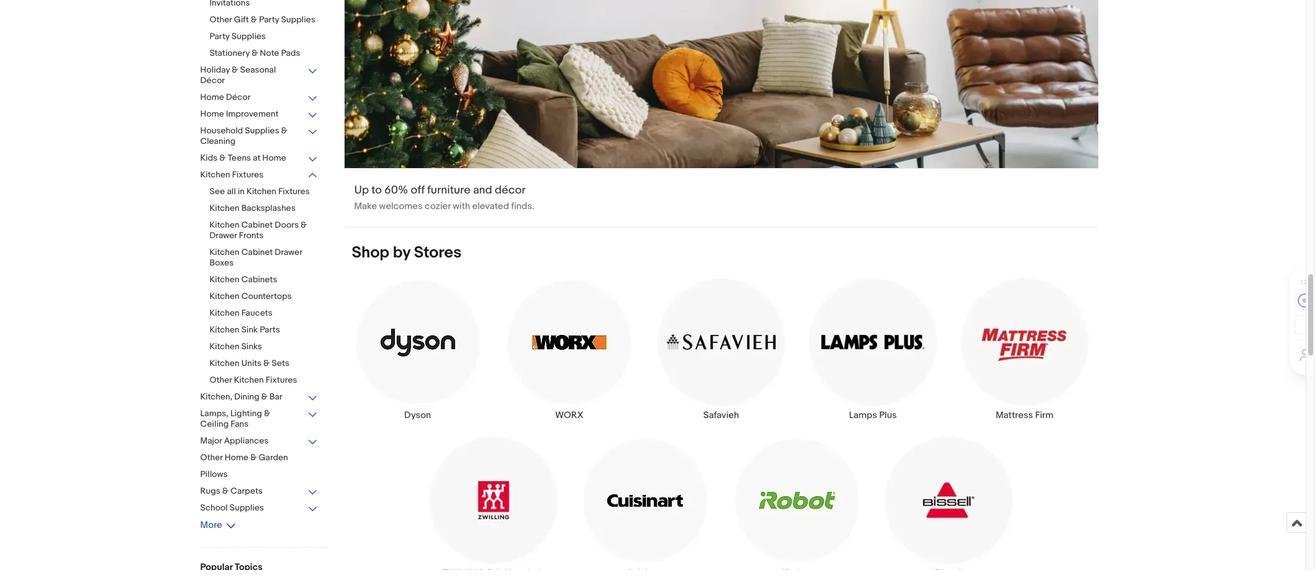 Task type: locate. For each thing, give the bounding box(es) containing it.
& down the stationery
[[232, 65, 238, 75]]

teens
[[228, 153, 251, 163]]

up to 60% off furniture and décor make welcomes cozier with elevated finds.
[[354, 184, 534, 212]]

note
[[260, 48, 279, 58]]

and
[[473, 184, 492, 197]]

lamps, lighting & ceiling fans button
[[200, 409, 318, 431]]

at
[[253, 153, 261, 163]]

décor up improvement
[[226, 92, 251, 102]]

supplies
[[281, 14, 316, 25], [232, 31, 266, 42], [245, 125, 279, 136], [230, 503, 264, 514]]

kitchen cabinets link
[[210, 275, 318, 286]]

all
[[227, 186, 236, 197]]

improvement
[[226, 109, 279, 119]]

backsplashes
[[241, 203, 296, 214]]

cabinet down kitchen backsplashes 'link'
[[241, 220, 273, 230]]

kitchen countertops link
[[210, 291, 318, 303]]

cabinet down fronts
[[241, 247, 273, 258]]

home down holiday
[[200, 92, 224, 102]]

worx
[[556, 410, 584, 422]]

welcomes
[[379, 201, 423, 212]]

school
[[200, 503, 228, 514]]

up
[[354, 184, 369, 197]]

to
[[372, 184, 382, 197]]

kitchen units & sets link
[[210, 358, 318, 370]]

cabinets
[[241, 275, 277, 285]]

cabinet
[[241, 220, 273, 230], [241, 247, 273, 258]]

0 vertical spatial other
[[210, 14, 232, 25]]

party
[[259, 14, 279, 25], [210, 31, 230, 42]]

other gift & party supplies party supplies stationery & note pads
[[210, 14, 316, 58]]

drawer down doors
[[275, 247, 302, 258]]

home up household
[[200, 109, 224, 119]]

supplies down carpets
[[230, 503, 264, 514]]

0 horizontal spatial party
[[210, 31, 230, 42]]

lighting
[[230, 409, 262, 419]]

1 vertical spatial drawer
[[275, 247, 302, 258]]

major
[[200, 436, 222, 447]]

& right the kids
[[220, 153, 226, 163]]

home
[[200, 92, 224, 102], [200, 109, 224, 119], [262, 153, 286, 163], [225, 453, 248, 463]]

elevated
[[472, 201, 509, 212]]

décor
[[200, 75, 225, 86], [226, 92, 251, 102]]

kitchen
[[200, 170, 230, 180], [247, 186, 277, 197], [210, 203, 240, 214], [210, 220, 240, 230], [210, 247, 240, 258], [210, 275, 240, 285], [210, 291, 240, 302], [210, 308, 240, 319], [210, 325, 240, 335], [210, 342, 240, 352], [210, 358, 240, 369], [234, 375, 264, 386]]

mattress firm
[[996, 410, 1054, 422]]

drawer
[[210, 230, 237, 241], [275, 247, 302, 258]]

other inside other gift & party supplies party supplies stationery & note pads
[[210, 14, 232, 25]]

see all in kitchen fixtures link
[[210, 186, 318, 198]]

décor down the stationery
[[200, 75, 225, 86]]

fixtures
[[232, 170, 264, 180], [278, 186, 310, 197], [266, 375, 297, 386]]

lamps plus link
[[797, 278, 949, 422]]

fixtures up backsplashes
[[278, 186, 310, 197]]

kitchen sink parts link
[[210, 325, 318, 337]]

1 vertical spatial fixtures
[[278, 186, 310, 197]]

2 cabinet from the top
[[241, 247, 273, 258]]

stationery & note pads link
[[210, 48, 318, 60]]

1 horizontal spatial drawer
[[275, 247, 302, 258]]

other
[[210, 14, 232, 25], [210, 375, 232, 386], [200, 453, 223, 463]]

faucets
[[241, 308, 273, 319]]

kitchen,
[[200, 392, 232, 403]]

party up party supplies link
[[259, 14, 279, 25]]

other up kitchen,
[[210, 375, 232, 386]]

boxes
[[210, 258, 234, 268]]

1 horizontal spatial décor
[[226, 92, 251, 102]]

kitchen cabinet doors & drawer fronts link
[[210, 220, 318, 242]]

0 vertical spatial cabinet
[[241, 220, 273, 230]]

&
[[251, 14, 257, 25], [252, 48, 258, 58], [232, 65, 238, 75], [281, 125, 288, 136], [220, 153, 226, 163], [301, 220, 307, 230], [264, 358, 270, 369], [261, 392, 268, 403], [264, 409, 270, 419], [250, 453, 257, 463], [222, 486, 229, 497]]

kitchen faucets link
[[210, 308, 318, 320]]

fixtures down sets
[[266, 375, 297, 386]]

sets
[[272, 358, 289, 369]]

& down major appliances dropdown button
[[250, 453, 257, 463]]

0 horizontal spatial décor
[[200, 75, 225, 86]]

other gift & party supplies link
[[210, 14, 318, 26]]

bar
[[270, 392, 283, 403]]

holiday & seasonal décor home décor home improvement household supplies & cleaning kids & teens at home kitchen fixtures see all in kitchen fixtures kitchen backsplashes kitchen cabinet doors & drawer fronts kitchen cabinet drawer boxes kitchen cabinets kitchen countertops kitchen faucets kitchen sink parts kitchen sinks kitchen units & sets other kitchen fixtures kitchen, dining & bar lamps, lighting & ceiling fans major appliances other home & garden pillows rugs & carpets school supplies
[[200, 65, 310, 514]]

household
[[200, 125, 243, 136]]

kitchen backsplashes link
[[210, 203, 318, 215]]

more button
[[200, 520, 236, 532]]

other down major
[[200, 453, 223, 463]]

other left the gift
[[210, 14, 232, 25]]

2 vertical spatial other
[[200, 453, 223, 463]]

off
[[411, 184, 425, 197]]

0 horizontal spatial drawer
[[210, 230, 237, 241]]

stationery
[[210, 48, 250, 58]]

0 vertical spatial fixtures
[[232, 170, 264, 180]]

drawer up the 'boxes'
[[210, 230, 237, 241]]

& right the rugs in the bottom of the page
[[222, 486, 229, 497]]

kitchen fixtures button
[[200, 170, 318, 181]]

& right doors
[[301, 220, 307, 230]]

see
[[210, 186, 225, 197]]

None text field
[[344, 0, 1099, 227]]

sink
[[241, 325, 258, 335]]

with
[[453, 201, 470, 212]]

fixtures up the 'in'
[[232, 170, 264, 180]]

rugs & carpets button
[[200, 486, 318, 498]]

home décor button
[[200, 92, 318, 104]]

carpets
[[231, 486, 263, 497]]

1 vertical spatial cabinet
[[241, 247, 273, 258]]

0 vertical spatial drawer
[[210, 230, 237, 241]]

1 horizontal spatial party
[[259, 14, 279, 25]]

0 vertical spatial party
[[259, 14, 279, 25]]

party up the stationery
[[210, 31, 230, 42]]



Task type: vqa. For each thing, say whether or not it's contained in the screenshot.
at
yes



Task type: describe. For each thing, give the bounding box(es) containing it.
0 vertical spatial décor
[[200, 75, 225, 86]]

holiday & seasonal décor button
[[200, 65, 318, 87]]

shop by stores
[[352, 243, 462, 263]]

1 vertical spatial other
[[210, 375, 232, 386]]

kids & teens at home button
[[200, 153, 318, 165]]

home down appliances
[[225, 453, 248, 463]]

gift
[[234, 14, 249, 25]]

kitchen sinks link
[[210, 342, 318, 353]]

60%
[[385, 184, 408, 197]]

finds.
[[511, 201, 534, 212]]

make
[[354, 201, 377, 212]]

school supplies button
[[200, 503, 318, 515]]

& right the gift
[[251, 14, 257, 25]]

1 vertical spatial party
[[210, 31, 230, 42]]

other home & garden link
[[200, 453, 318, 465]]

garden
[[259, 453, 288, 463]]

cozier
[[425, 201, 451, 212]]

rugs
[[200, 486, 220, 497]]

firm
[[1036, 410, 1054, 422]]

1 cabinet from the top
[[241, 220, 273, 230]]

other kitchen fixtures link
[[210, 375, 318, 387]]

sinks
[[241, 342, 262, 352]]

dyson link
[[342, 278, 494, 422]]

safavieh
[[704, 410, 739, 422]]

none text field containing up to 60% off furniture and décor
[[344, 0, 1099, 227]]

décor
[[495, 184, 526, 197]]

plus
[[880, 410, 897, 422]]

& down home improvement dropdown button
[[281, 125, 288, 136]]

mattress firm link
[[949, 278, 1101, 422]]

kids
[[200, 153, 218, 163]]

worx link
[[494, 278, 646, 422]]

home improvement button
[[200, 109, 318, 121]]

& left note
[[252, 48, 258, 58]]

kitchen cabinet drawer boxes link
[[210, 247, 318, 270]]

supplies down home improvement dropdown button
[[245, 125, 279, 136]]

fans
[[231, 419, 249, 430]]

home right at
[[262, 153, 286, 163]]

pads
[[281, 48, 300, 58]]

units
[[241, 358, 262, 369]]

holiday
[[200, 65, 230, 75]]

stores
[[414, 243, 462, 263]]

shop
[[352, 243, 389, 263]]

furniture
[[427, 184, 471, 197]]

& left bar on the bottom
[[261, 392, 268, 403]]

2 vertical spatial fixtures
[[266, 375, 297, 386]]

dining
[[234, 392, 259, 403]]

doors
[[275, 220, 299, 230]]

by
[[393, 243, 411, 263]]

in
[[238, 186, 245, 197]]

1 vertical spatial décor
[[226, 92, 251, 102]]

household supplies & cleaning button
[[200, 125, 318, 148]]

safavieh link
[[646, 278, 797, 422]]

& left sets
[[264, 358, 270, 369]]

major appliances button
[[200, 436, 318, 448]]

lamps plus
[[849, 410, 897, 422]]

parts
[[260, 325, 280, 335]]

more
[[200, 520, 222, 532]]

mattress
[[996, 410, 1034, 422]]

kitchen, dining & bar button
[[200, 392, 318, 404]]

appliances
[[224, 436, 269, 447]]

fronts
[[239, 230, 264, 241]]

pillows link
[[200, 470, 318, 481]]

dyson
[[404, 410, 431, 422]]

lamps,
[[200, 409, 228, 419]]

pillows
[[200, 470, 228, 480]]

cleaning
[[200, 136, 236, 147]]

ceiling
[[200, 419, 229, 430]]

seasonal
[[240, 65, 276, 75]]

countertops
[[241, 291, 292, 302]]

party supplies link
[[210, 31, 318, 43]]

supplies down the gift
[[232, 31, 266, 42]]

& down kitchen, dining & bar dropdown button
[[264, 409, 270, 419]]

supplies up pads
[[281, 14, 316, 25]]



